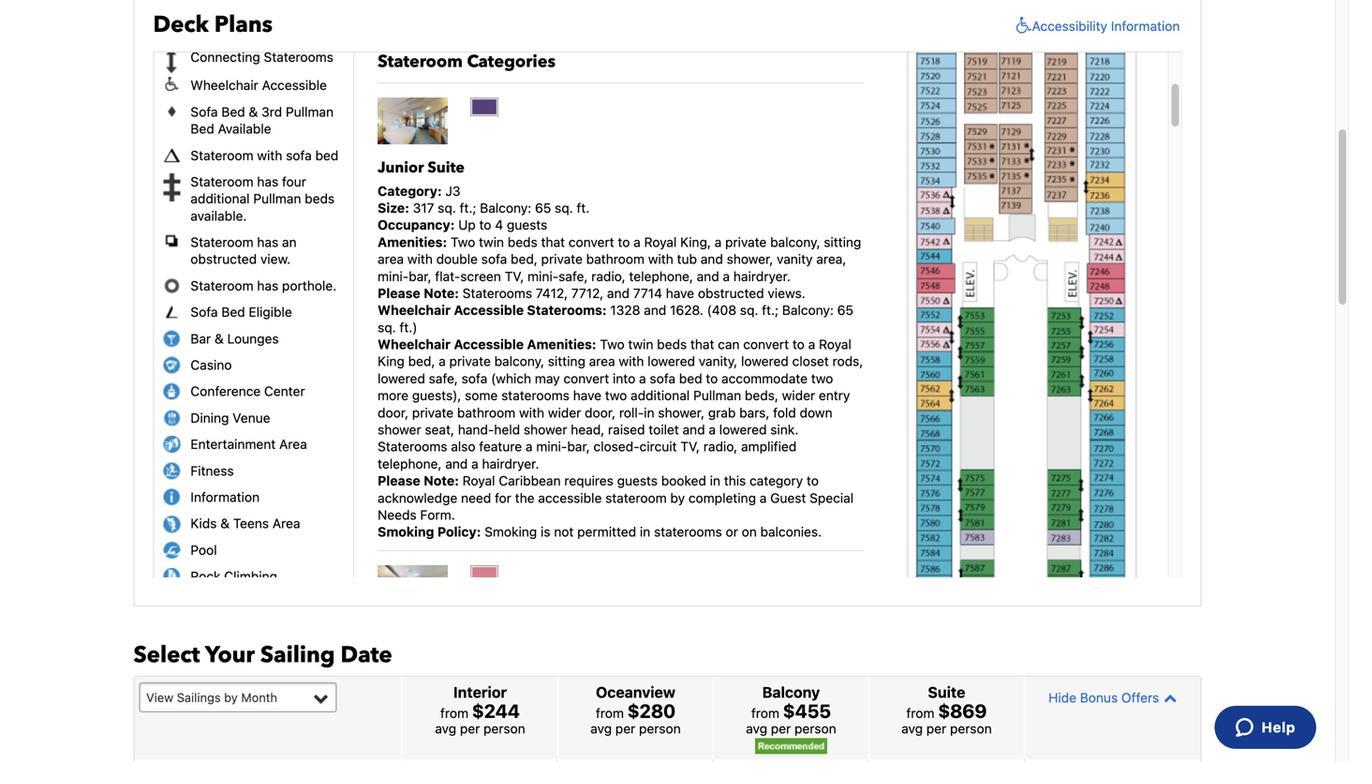 Task type: locate. For each thing, give the bounding box(es) containing it.
0 vertical spatial obstructed
[[191, 251, 257, 267]]

have
[[666, 285, 695, 301], [573, 388, 602, 403]]

1 vertical spatial tv,
[[681, 439, 700, 454]]

that for vanity,
[[691, 337, 715, 352]]

amplified
[[742, 439, 797, 454]]

wheelchair image
[[1012, 16, 1033, 35]]

1 horizontal spatial bed
[[679, 371, 703, 386]]

double
[[437, 251, 478, 267]]

staterooms
[[264, 49, 334, 65], [463, 285, 533, 301], [378, 439, 448, 454]]

two down closet
[[812, 371, 834, 386]]

bed for sofa bed & 3rd pullman bed available
[[222, 104, 245, 119]]

1 horizontal spatial have
[[666, 285, 695, 301]]

stateroom has an obstructed view.
[[191, 234, 297, 267]]

tv, inside two twin beds that can convert to a royal king bed, a private balcony, sitting area with lowered vanity, lowered closet rods, lowered safe, sofa (which may convert into a sofa bed to accommodate two more guests), some staterooms have two additional pullman beds, wider entry door, private bathroom with wider door, roll-in shower, grab bars, fold down shower seat, hand-held shower head, raised toilet and a lowered sink. staterooms also feature a mini-bar, closed-circuit tv, radio, amplified telephone, and a hairdryer. please note:
[[681, 439, 700, 454]]

0 vertical spatial by
[[671, 490, 685, 506]]

person
[[484, 721, 526, 736], [639, 721, 681, 736], [795, 721, 837, 736], [951, 721, 992, 736]]

interior from $244 avg per person
[[435, 683, 526, 736]]

avg for $869
[[902, 721, 923, 736]]

0 vertical spatial sofa
[[191, 104, 218, 119]]

from inside balcony from $455 avg per person
[[752, 705, 780, 721]]

amenities: down staterooms:
[[527, 337, 597, 352]]

bed up bar & lounges
[[222, 304, 245, 320]]

accessible up (which
[[454, 337, 524, 352]]

0 horizontal spatial suite
[[428, 157, 465, 178]]

0 horizontal spatial guests
[[507, 217, 548, 233]]

ft.; inside 1328 and 1628. (408 sq. ft.; balcony: 65 sq. ft.) wheelchair accessible amenities:
[[762, 302, 779, 318]]

staterooms up "wheelchair accessible"
[[264, 49, 334, 65]]

0 vertical spatial royal
[[645, 234, 677, 250]]

convert left into
[[564, 371, 610, 386]]

with up "held"
[[519, 405, 545, 420]]

0 vertical spatial area
[[378, 251, 404, 267]]

entertainment area
[[191, 436, 307, 452]]

bar, down head,
[[568, 439, 590, 454]]

private up the some
[[450, 354, 491, 369]]

1 from from the left
[[441, 705, 469, 721]]

center
[[264, 384, 305, 399]]

0 horizontal spatial hairdryer.
[[482, 456, 539, 471]]

safe, inside two twin beds that convert to a royal king, a private balcony, sitting area with double sofa bed, private bathroom with tub and shower, vanity area, mini-bar, flat-screen tv, mini-safe, radio, telephone, and a hairdryer. please note: staterooms 7412, 7712, and 7714 have obstructed views. wheelchair accessible staterooms:
[[559, 268, 588, 284]]

a up guests),
[[439, 354, 446, 369]]

3 from from the left
[[752, 705, 780, 721]]

two up into
[[600, 337, 625, 352]]

ft.)
[[400, 320, 418, 335]]

kids
[[191, 516, 217, 531]]

view
[[146, 690, 174, 704]]

0 horizontal spatial by
[[224, 690, 238, 704]]

please
[[378, 285, 421, 301], [378, 473, 421, 489]]

note: down flat-
[[424, 285, 459, 301]]

wider
[[782, 388, 816, 403], [548, 405, 582, 420]]

staterooms left "or"
[[654, 524, 723, 540]]

additional inside two twin beds that can convert to a royal king bed, a private balcony, sitting area with lowered vanity, lowered closet rods, lowered safe, sofa (which may convert into a sofa bed to accommodate two more guests), some staterooms have two additional pullman beds, wider entry door, private bathroom with wider door, roll-in shower, grab bars, fold down shower seat, hand-held shower head, raised toilet and a lowered sink. staterooms also feature a mini-bar, closed-circuit tv, radio, amplified telephone, and a hairdryer. please note:
[[631, 388, 690, 403]]

recommended image
[[756, 738, 828, 754]]

1 vertical spatial amenities:
[[527, 337, 597, 352]]

& inside sofa bed & 3rd pullman bed available
[[249, 104, 258, 119]]

from down interior
[[441, 705, 469, 721]]

sofa for sofa bed & 3rd pullman bed available
[[191, 104, 218, 119]]

avg down interior
[[435, 721, 457, 736]]

accessible up 3rd
[[262, 78, 327, 93]]

beds inside two twin beds that convert to a royal king, a private balcony, sitting area with double sofa bed, private bathroom with tub and shower, vanity area, mini-bar, flat-screen tv, mini-safe, radio, telephone, and a hairdryer. please note: staterooms 7412, 7712, and 7714 have obstructed views. wheelchair accessible staterooms:
[[508, 234, 538, 250]]

0 horizontal spatial ft.;
[[460, 200, 477, 216]]

convert inside two twin beds that convert to a royal king, a private balcony, sitting area with double sofa bed, private bathroom with tub and shower, vanity area, mini-bar, flat-screen tv, mini-safe, radio, telephone, and a hairdryer. please note: staterooms 7412, 7712, and 7714 have obstructed views. wheelchair accessible staterooms:
[[569, 234, 615, 250]]

1 horizontal spatial royal
[[645, 234, 677, 250]]

guests right 4
[[507, 217, 548, 233]]

from for $455
[[752, 705, 780, 721]]

and
[[701, 251, 724, 267], [697, 268, 720, 284], [607, 285, 630, 301], [644, 302, 667, 318], [683, 422, 706, 437], [446, 456, 468, 471]]

pullman
[[286, 104, 334, 119], [253, 191, 301, 206], [694, 388, 742, 403]]

avg inside suite from $869 avg per person
[[902, 721, 923, 736]]

2 avg from the left
[[591, 721, 612, 736]]

two down into
[[605, 388, 627, 403]]

by inside 'royal caribbean requires guests booked in this category to acknowledge need for the accessible stateroom by completing a guest special needs form. smoking policy: smoking is not permitted in staterooms or on balconies.'
[[671, 490, 685, 506]]

balcony: for category: j3 size: 317 sq. ft.; balcony: 65 sq. ft. occupancy: up to 4 guests amenities:
[[480, 200, 532, 216]]

sofa right into
[[650, 371, 676, 386]]

1 vertical spatial by
[[224, 690, 238, 704]]

per inside suite from $869 avg per person
[[927, 721, 947, 736]]

1 vertical spatial has
[[257, 234, 279, 250]]

sitting up area,
[[824, 234, 862, 250]]

from inside oceanview from $280 avg per person
[[596, 705, 624, 721]]

1 vertical spatial safe,
[[429, 371, 458, 386]]

balcony: up 4
[[480, 200, 532, 216]]

twin
[[479, 234, 504, 250], [629, 337, 654, 352]]

1 vertical spatial staterooms
[[463, 285, 533, 301]]

balcony: inside 1328 and 1628. (408 sq. ft.; balcony: 65 sq. ft.) wheelchair accessible amenities:
[[783, 302, 834, 318]]

$869
[[939, 700, 988, 722]]

please up ft.)
[[378, 285, 421, 301]]

1 please from the top
[[378, 285, 421, 301]]

1 has from the top
[[257, 174, 279, 189]]

0 horizontal spatial royal
[[463, 473, 495, 489]]

1 vertical spatial accessible
[[454, 302, 524, 318]]

0 horizontal spatial area
[[378, 251, 404, 267]]

4 person from the left
[[951, 721, 992, 736]]

0 vertical spatial area
[[279, 436, 307, 452]]

in
[[644, 405, 655, 420], [710, 473, 721, 489], [640, 524, 651, 540]]

3 person from the left
[[795, 721, 837, 736]]

1 vertical spatial ft.;
[[762, 302, 779, 318]]

1 horizontal spatial twin
[[629, 337, 654, 352]]

0 vertical spatial bed,
[[511, 251, 538, 267]]

0 vertical spatial balcony:
[[480, 200, 532, 216]]

ft.; inside category: j3 size: 317 sq. ft.; balcony: 65 sq. ft. occupancy: up to 4 guests amenities:
[[460, 200, 477, 216]]

pullman up grab
[[694, 388, 742, 403]]

from inside suite from $869 avg per person
[[907, 705, 935, 721]]

two inside two twin beds that convert to a royal king, a private balcony, sitting area with double sofa bed, private bathroom with tub and shower, vanity area, mini-bar, flat-screen tv, mini-safe, radio, telephone, and a hairdryer. please note: staterooms 7412, 7712, and 7714 have obstructed views. wheelchair accessible staterooms:
[[451, 234, 476, 250]]

lowered left vanity,
[[648, 354, 696, 369]]

that
[[541, 234, 565, 250], [691, 337, 715, 352]]

door, up head,
[[585, 405, 616, 420]]

pullman inside sofa bed & 3rd pullman bed available
[[286, 104, 334, 119]]

1 vertical spatial 65
[[838, 302, 854, 318]]

caribbean
[[499, 473, 561, 489]]

0 horizontal spatial bathroom
[[457, 405, 516, 420]]

0 vertical spatial have
[[666, 285, 695, 301]]

pullman right 3rd
[[286, 104, 334, 119]]

1 per from the left
[[460, 721, 480, 736]]

& right bar
[[215, 331, 224, 346]]

bed
[[316, 147, 339, 163], [679, 371, 703, 386]]

& right kids
[[220, 516, 230, 531]]

1 vertical spatial &
[[215, 331, 224, 346]]

wheelchair down connecting
[[191, 78, 259, 93]]

person inside balcony from $455 avg per person
[[795, 721, 837, 736]]

that inside two twin beds that can convert to a royal king bed, a private balcony, sitting area with lowered vanity, lowered closet rods, lowered safe, sofa (which may convert into a sofa bed to accommodate two more guests), some staterooms have two additional pullman beds, wider entry door, private bathroom with wider door, roll-in shower, grab bars, fold down shower seat, hand-held shower head, raised toilet and a lowered sink. staterooms also feature a mini-bar, closed-circuit tv, radio, amplified telephone, and a hairdryer. please note:
[[691, 337, 715, 352]]

hairdryer. inside two twin beds that can convert to a royal king bed, a private balcony, sitting area with lowered vanity, lowered closet rods, lowered safe, sofa (which may convert into a sofa bed to accommodate two more guests), some staterooms have two additional pullman beds, wider entry door, private bathroom with wider door, roll-in shower, grab bars, fold down shower seat, hand-held shower head, raised toilet and a lowered sink. staterooms also feature a mini-bar, closed-circuit tv, radio, amplified telephone, and a hairdryer. please note:
[[482, 456, 539, 471]]

amenities: inside 1328 and 1628. (408 sq. ft.; balcony: 65 sq. ft.) wheelchair accessible amenities:
[[527, 337, 597, 352]]

a inside 'royal caribbean requires guests booked in this category to acknowledge need for the accessible stateroom by completing a guest special needs form. smoking policy: smoking is not permitted in staterooms or on balconies.'
[[760, 490, 767, 506]]

private right king,
[[726, 234, 767, 250]]

person inside suite from $869 avg per person
[[951, 721, 992, 736]]

eligible
[[249, 304, 292, 320]]

1 vertical spatial royal
[[819, 337, 852, 352]]

have up 1628.
[[666, 285, 695, 301]]

has inside "stateroom has four additional pullman beds available."
[[257, 174, 279, 189]]

has inside stateroom has an obstructed view.
[[257, 234, 279, 250]]

two
[[812, 371, 834, 386], [605, 388, 627, 403]]

4 from from the left
[[907, 705, 935, 721]]

0 vertical spatial beds
[[305, 191, 335, 206]]

person inside interior from $244 avg per person
[[484, 721, 526, 736]]

lowered down bars,
[[720, 422, 767, 437]]

convert
[[569, 234, 615, 250], [744, 337, 789, 352], [564, 371, 610, 386]]

0 horizontal spatial have
[[573, 388, 602, 403]]

safe, up 7712,
[[559, 268, 588, 284]]

radio, down grab
[[704, 439, 738, 454]]

1 horizontal spatial obstructed
[[698, 285, 765, 301]]

have up head,
[[573, 388, 602, 403]]

person for $455
[[795, 721, 837, 736]]

that for private
[[541, 234, 565, 250]]

1 person from the left
[[484, 721, 526, 736]]

2 has from the top
[[257, 234, 279, 250]]

guests
[[507, 217, 548, 233], [617, 473, 658, 489]]

connecting staterooms
[[191, 49, 334, 65]]

0 horizontal spatial twin
[[479, 234, 504, 250]]

and down 7714
[[644, 302, 667, 318]]

3 per from the left
[[771, 721, 791, 736]]

royal left king,
[[645, 234, 677, 250]]

has left the four
[[257, 174, 279, 189]]

twin inside two twin beds that convert to a royal king, a private balcony, sitting area with double sofa bed, private bathroom with tub and shower, vanity area, mini-bar, flat-screen tv, mini-safe, radio, telephone, and a hairdryer. please note: staterooms 7412, 7712, and 7714 have obstructed views. wheelchair accessible staterooms:
[[479, 234, 504, 250]]

0 vertical spatial convert
[[569, 234, 615, 250]]

with down sofa bed & 3rd pullman bed available
[[257, 147, 283, 163]]

bar,
[[409, 268, 432, 284], [568, 439, 590, 454]]

twin inside two twin beds that can convert to a royal king bed, a private balcony, sitting area with lowered vanity, lowered closet rods, lowered safe, sofa (which may convert into a sofa bed to accommodate two more guests), some staterooms have two additional pullman beds, wider entry door, private bathroom with wider door, roll-in shower, grab bars, fold down shower seat, hand-held shower head, raised toilet and a lowered sink. staterooms also feature a mini-bar, closed-circuit tv, radio, amplified telephone, and a hairdryer. please note:
[[629, 337, 654, 352]]

ft.; down 'views.'
[[762, 302, 779, 318]]

0 vertical spatial that
[[541, 234, 565, 250]]

tv, right circuit at the bottom of page
[[681, 439, 700, 454]]

2 vertical spatial in
[[640, 524, 651, 540]]

per inside balcony from $455 avg per person
[[771, 721, 791, 736]]

sofa up available
[[191, 104, 218, 119]]

a down category
[[760, 490, 767, 506]]

1 horizontal spatial balcony:
[[783, 302, 834, 318]]

1 vertical spatial hairdryer.
[[482, 456, 539, 471]]

per inside interior from $244 avg per person
[[460, 721, 480, 736]]

additional inside "stateroom has four additional pullman beds available."
[[191, 191, 250, 206]]

two inside two twin beds that can convert to a royal king bed, a private balcony, sitting area with lowered vanity, lowered closet rods, lowered safe, sofa (which may convert into a sofa bed to accommodate two more guests), some staterooms have two additional pullman beds, wider entry door, private bathroom with wider door, roll-in shower, grab bars, fold down shower seat, hand-held shower head, raised toilet and a lowered sink. staterooms also feature a mini-bar, closed-circuit tv, radio, amplified telephone, and a hairdryer. please note:
[[600, 337, 625, 352]]

per for $869
[[927, 721, 947, 736]]

some
[[465, 388, 498, 403]]

1 vertical spatial guests
[[617, 473, 658, 489]]

note: inside two twin beds that can convert to a royal king bed, a private balcony, sitting area with lowered vanity, lowered closet rods, lowered safe, sofa (which may convert into a sofa bed to accommodate two more guests), some staterooms have two additional pullman beds, wider entry door, private bathroom with wider door, roll-in shower, grab bars, fold down shower seat, hand-held shower head, raised toilet and a lowered sink. staterooms also feature a mini-bar, closed-circuit tv, radio, amplified telephone, and a hairdryer. please note:
[[424, 473, 459, 489]]

staterooms inside two twin beds that can convert to a royal king bed, a private balcony, sitting area with lowered vanity, lowered closet rods, lowered safe, sofa (which may convert into a sofa bed to accommodate two more guests), some staterooms have two additional pullman beds, wider entry door, private bathroom with wider door, roll-in shower, grab bars, fold down shower seat, hand-held shower head, raised toilet and a lowered sink. staterooms also feature a mini-bar, closed-circuit tv, radio, amplified telephone, and a hairdryer. please note:
[[378, 439, 448, 454]]

2 person from the left
[[639, 721, 681, 736]]

3 avg from the left
[[746, 721, 768, 736]]

have inside two twin beds that can convert to a royal king bed, a private balcony, sitting area with lowered vanity, lowered closet rods, lowered safe, sofa (which may convert into a sofa bed to accommodate two more guests), some staterooms have two additional pullman beds, wider entry door, private bathroom with wider door, roll-in shower, grab bars, fold down shower seat, hand-held shower head, raised toilet and a lowered sink. staterooms also feature a mini-bar, closed-circuit tv, radio, amplified telephone, and a hairdryer. please note:
[[573, 388, 602, 403]]

avg inside balcony from $455 avg per person
[[746, 721, 768, 736]]

balcony: down 'views.'
[[783, 302, 834, 318]]

deck
[[153, 9, 209, 40]]

telephone,
[[629, 268, 694, 284], [378, 456, 442, 471]]

0 horizontal spatial beds
[[305, 191, 335, 206]]

person inside oceanview from $280 avg per person
[[639, 721, 681, 736]]

select your sailing date
[[134, 640, 392, 671]]

4 per from the left
[[927, 721, 947, 736]]

from down "oceanview"
[[596, 705, 624, 721]]

beds up the 7412,
[[508, 234, 538, 250]]

1 horizontal spatial bathroom
[[587, 251, 645, 267]]

stateroom has four additional pullman beds available.
[[191, 174, 335, 223]]

circuit
[[640, 439, 677, 454]]

in down stateroom
[[640, 524, 651, 540]]

1 vertical spatial beds
[[508, 234, 538, 250]]

bathroom up 7712,
[[587, 251, 645, 267]]

staterooms down may
[[502, 388, 570, 403]]

mini-
[[378, 268, 409, 284], [528, 268, 559, 284], [536, 439, 568, 454]]

avg inside oceanview from $280 avg per person
[[591, 721, 612, 736]]

and inside 1328 and 1628. (408 sq. ft.; balcony: 65 sq. ft.) wheelchair accessible amenities:
[[644, 302, 667, 318]]

telephone, inside two twin beds that can convert to a royal king bed, a private balcony, sitting area with lowered vanity, lowered closet rods, lowered safe, sofa (which may convert into a sofa bed to accommodate two more guests), some staterooms have two additional pullman beds, wider entry door, private bathroom with wider door, roll-in shower, grab bars, fold down shower seat, hand-held shower head, raised toilet and a lowered sink. staterooms also feature a mini-bar, closed-circuit tv, radio, amplified telephone, and a hairdryer. please note:
[[378, 456, 442, 471]]

0 vertical spatial wider
[[782, 388, 816, 403]]

policy:
[[438, 524, 481, 540]]

0 vertical spatial information
[[1112, 18, 1181, 34]]

1 vertical spatial information
[[191, 489, 260, 505]]

2 vertical spatial accessible
[[454, 337, 524, 352]]

by
[[671, 490, 685, 506], [224, 690, 238, 704]]

rods,
[[833, 354, 864, 369]]

2 note: from the top
[[424, 473, 459, 489]]

category: j3 size: 317 sq. ft.; balcony: 65 sq. ft. occupancy: up to 4 guests amenities:
[[378, 183, 590, 250]]

a right feature
[[526, 439, 533, 454]]

0 horizontal spatial smoking
[[378, 524, 434, 540]]

0 vertical spatial bathroom
[[587, 251, 645, 267]]

sofa inside sofa bed & 3rd pullman bed available
[[191, 104, 218, 119]]

0 horizontal spatial bed,
[[408, 354, 435, 369]]

offers
[[1122, 690, 1160, 705]]

area down occupancy:
[[378, 251, 404, 267]]

two for area
[[600, 337, 625, 352]]

1 horizontal spatial smoking
[[485, 524, 537, 540]]

lowered up 'more'
[[378, 371, 425, 386]]

pullman inside "stateroom has four additional pullman beds available."
[[253, 191, 301, 206]]

by down booked
[[671, 490, 685, 506]]

1 vertical spatial note:
[[424, 473, 459, 489]]

balcony, up vanity
[[771, 234, 821, 250]]

guests inside category: j3 size: 317 sq. ft.; balcony: 65 sq. ft. occupancy: up to 4 guests amenities:
[[507, 217, 548, 233]]

to inside category: j3 size: 317 sq. ft.; balcony: 65 sq. ft. occupancy: up to 4 guests amenities:
[[480, 217, 492, 233]]

a
[[634, 234, 641, 250], [715, 234, 722, 250], [723, 268, 730, 284], [809, 337, 816, 352], [439, 354, 446, 369], [639, 371, 647, 386], [709, 422, 716, 437], [526, 439, 533, 454], [472, 456, 479, 471], [760, 490, 767, 506]]

beds down 1628.
[[657, 337, 687, 352]]

has for pullman
[[257, 174, 279, 189]]

balcony, inside two twin beds that can convert to a royal king bed, a private balcony, sitting area with lowered vanity, lowered closet rods, lowered safe, sofa (which may convert into a sofa bed to accommodate two more guests), some staterooms have two additional pullman beds, wider entry door, private bathroom with wider door, roll-in shower, grab bars, fold down shower seat, hand-held shower head, raised toilet and a lowered sink. staterooms also feature a mini-bar, closed-circuit tv, radio, amplified telephone, and a hairdryer. please note:
[[495, 354, 545, 369]]

avg up recommended image
[[746, 721, 768, 736]]

bed up available
[[222, 104, 245, 119]]

0 vertical spatial safe,
[[559, 268, 588, 284]]

2 per from the left
[[616, 721, 636, 736]]

1 vertical spatial pullman
[[253, 191, 301, 206]]

sofa up bar
[[191, 304, 218, 320]]

that up vanity,
[[691, 337, 715, 352]]

0 vertical spatial hairdryer.
[[734, 268, 791, 284]]

guests),
[[412, 388, 462, 403]]

sofa up the four
[[286, 147, 312, 163]]

1 vertical spatial staterooms
[[654, 524, 723, 540]]

royal up need
[[463, 473, 495, 489]]

stateroom for stateroom has porthole.
[[191, 278, 254, 293]]

royal up rods,
[[819, 337, 852, 352]]

1 vertical spatial suite
[[928, 683, 966, 701]]

stateroom inside "stateroom has four additional pullman beds available."
[[191, 174, 254, 189]]

in inside two twin beds that can convert to a royal king bed, a private balcony, sitting area with lowered vanity, lowered closet rods, lowered safe, sofa (which may convert into a sofa bed to accommodate two more guests), some staterooms have two additional pullman beds, wider entry door, private bathroom with wider door, roll-in shower, grab bars, fold down shower seat, hand-held shower head, raised toilet and a lowered sink. staterooms also feature a mini-bar, closed-circuit tv, radio, amplified telephone, and a hairdryer. please note:
[[644, 405, 655, 420]]

wheelchair down ft.)
[[378, 337, 451, 352]]

that inside two twin beds that convert to a royal king, a private balcony, sitting area with double sofa bed, private bathroom with tub and shower, vanity area, mini-bar, flat-screen tv, mini-safe, radio, telephone, and a hairdryer. please note: staterooms 7412, 7712, and 7714 have obstructed views. wheelchair accessible staterooms:
[[541, 234, 565, 250]]

view sailings by month
[[146, 690, 278, 704]]

has
[[257, 174, 279, 189], [257, 234, 279, 250], [257, 278, 279, 293]]

j3
[[446, 183, 461, 199]]

views.
[[768, 285, 806, 301]]

65 inside category: j3 size: 317 sq. ft.; balcony: 65 sq. ft. occupancy: up to 4 guests amenities:
[[535, 200, 552, 216]]

1 vertical spatial wider
[[548, 405, 582, 420]]

view.
[[261, 251, 291, 267]]

2 vertical spatial bed
[[222, 304, 245, 320]]

bar, inside two twin beds that convert to a royal king, a private balcony, sitting area with double sofa bed, private bathroom with tub and shower, vanity area, mini-bar, flat-screen tv, mini-safe, radio, telephone, and a hairdryer. please note: staterooms 7412, 7712, and 7714 have obstructed views. wheelchair accessible staterooms:
[[409, 268, 432, 284]]

2 horizontal spatial beds
[[657, 337, 687, 352]]

2 horizontal spatial royal
[[819, 337, 852, 352]]

safe, inside two twin beds that can convert to a royal king bed, a private balcony, sitting area with lowered vanity, lowered closet rods, lowered safe, sofa (which may convert into a sofa bed to accommodate two more guests), some staterooms have two additional pullman beds, wider entry door, private bathroom with wider door, roll-in shower, grab bars, fold down shower seat, hand-held shower head, raised toilet and a lowered sink. staterooms also feature a mini-bar, closed-circuit tv, radio, amplified telephone, and a hairdryer. please note:
[[429, 371, 458, 386]]

ft.; for (408
[[762, 302, 779, 318]]

sofa bed eligible
[[191, 304, 292, 320]]

two twin beds that convert to a royal king, a private balcony, sitting area with double sofa bed, private bathroom with tub and shower, vanity area, mini-bar, flat-screen tv, mini-safe, radio, telephone, and a hairdryer. please note: staterooms 7412, 7712, and 7714 have obstructed views. wheelchair accessible staterooms:
[[378, 234, 862, 318]]

information
[[1112, 18, 1181, 34], [191, 489, 260, 505]]

1 vertical spatial balcony:
[[783, 302, 834, 318]]

2 sofa from the top
[[191, 304, 218, 320]]

1 horizontal spatial beds
[[508, 234, 538, 250]]

has up the "view."
[[257, 234, 279, 250]]

permitted
[[578, 524, 637, 540]]

0 horizontal spatial shower
[[378, 422, 422, 437]]

2 vertical spatial staterooms
[[378, 439, 448, 454]]

1 horizontal spatial bar,
[[568, 439, 590, 454]]

in up completing
[[710, 473, 721, 489]]

beds inside two twin beds that can convert to a royal king bed, a private balcony, sitting area with lowered vanity, lowered closet rods, lowered safe, sofa (which may convert into a sofa bed to accommodate two more guests), some staterooms have two additional pullman beds, wider entry door, private bathroom with wider door, roll-in shower, grab bars, fold down shower seat, hand-held shower head, raised toilet and a lowered sink. staterooms also feature a mini-bar, closed-circuit tv, radio, amplified telephone, and a hairdryer. please note:
[[657, 337, 687, 352]]

has for view.
[[257, 234, 279, 250]]

from inside interior from $244 avg per person
[[441, 705, 469, 721]]

area
[[279, 436, 307, 452], [273, 516, 300, 531]]

0 horizontal spatial two
[[605, 388, 627, 403]]

categories
[[467, 50, 556, 73]]

balcony: inside category: j3 size: 317 sq. ft.; balcony: 65 sq. ft. occupancy: up to 4 guests amenities:
[[480, 200, 532, 216]]

dining
[[191, 410, 229, 426]]

accessible down "screen"
[[454, 302, 524, 318]]

1 horizontal spatial sitting
[[824, 234, 862, 250]]

1 vertical spatial obstructed
[[698, 285, 765, 301]]

beds for balcony,
[[657, 337, 687, 352]]

guests inside 'royal caribbean requires guests booked in this category to acknowledge need for the accessible stateroom by completing a guest special needs form. smoking policy: smoking is not permitted in staterooms or on balconies.'
[[617, 473, 658, 489]]

area up into
[[589, 354, 616, 369]]

1 vertical spatial sofa
[[191, 304, 218, 320]]

by inside view sailings by month link
[[224, 690, 238, 704]]

more
[[378, 388, 409, 403]]

guests up stateroom
[[617, 473, 658, 489]]

0 vertical spatial in
[[644, 405, 655, 420]]

0 horizontal spatial door,
[[378, 405, 409, 420]]

2 door, from the left
[[585, 405, 616, 420]]

avg for $455
[[746, 721, 768, 736]]

stateroom left categories
[[378, 50, 463, 73]]

2 please from the top
[[378, 473, 421, 489]]

also
[[451, 439, 476, 454]]

0 horizontal spatial two
[[451, 234, 476, 250]]

1 horizontal spatial staterooms
[[654, 524, 723, 540]]

smoking left is
[[485, 524, 537, 540]]

0 horizontal spatial radio,
[[592, 268, 626, 284]]

to inside 'royal caribbean requires guests booked in this category to acknowledge need for the accessible stateroom by completing a guest special needs form. smoking policy: smoking is not permitted in staterooms or on balconies.'
[[807, 473, 819, 489]]

1 sofa from the top
[[191, 104, 218, 119]]

1 horizontal spatial area
[[589, 354, 616, 369]]

by left month
[[224, 690, 238, 704]]

1 horizontal spatial staterooms
[[378, 439, 448, 454]]

down
[[800, 405, 833, 420]]

1 vertical spatial bathroom
[[457, 405, 516, 420]]

2 smoking from the left
[[485, 524, 537, 540]]

safe, up guests),
[[429, 371, 458, 386]]

bed, inside two twin beds that can convert to a royal king bed, a private balcony, sitting area with lowered vanity, lowered closet rods, lowered safe, sofa (which may convert into a sofa bed to accommodate two more guests), some staterooms have two additional pullman beds, wider entry door, private bathroom with wider door, roll-in shower, grab bars, fold down shower seat, hand-held shower head, raised toilet and a lowered sink. staterooms also feature a mini-bar, closed-circuit tv, radio, amplified telephone, and a hairdryer. please note:
[[408, 354, 435, 369]]

sitting
[[824, 234, 862, 250], [548, 354, 586, 369]]

vanity,
[[699, 354, 738, 369]]

shower,
[[727, 251, 774, 267], [658, 405, 705, 420]]

stateroom inside stateroom has an obstructed view.
[[191, 234, 254, 250]]

4 avg from the left
[[902, 721, 923, 736]]

sofa inside two twin beds that convert to a royal king, a private balcony, sitting area with double sofa bed, private bathroom with tub and shower, vanity area, mini-bar, flat-screen tv, mini-safe, radio, telephone, and a hairdryer. please note: staterooms 7412, 7712, and 7714 have obstructed views. wheelchair accessible staterooms:
[[482, 251, 507, 267]]

1 avg from the left
[[435, 721, 457, 736]]

65 inside 1328 and 1628. (408 sq. ft.; balcony: 65 sq. ft.) wheelchair accessible amenities:
[[838, 302, 854, 318]]

grab
[[709, 405, 736, 420]]

1 vertical spatial two
[[600, 337, 625, 352]]

sitting up may
[[548, 354, 586, 369]]

balcony, up (which
[[495, 354, 545, 369]]

bar, left flat-
[[409, 268, 432, 284]]

from for $869
[[907, 705, 935, 721]]

balcony: for 1328 and 1628. (408 sq. ft.; balcony: 65 sq. ft.) wheelchair accessible amenities:
[[783, 302, 834, 318]]

information right accessibility at the top
[[1112, 18, 1181, 34]]

sofa
[[286, 147, 312, 163], [482, 251, 507, 267], [462, 371, 488, 386], [650, 371, 676, 386]]

2 from from the left
[[596, 705, 624, 721]]

1 vertical spatial convert
[[744, 337, 789, 352]]

wheelchair
[[191, 78, 259, 93], [378, 302, 451, 318], [378, 337, 451, 352]]

per inside oceanview from $280 avg per person
[[616, 721, 636, 736]]

beds down the four
[[305, 191, 335, 206]]

stateroom down available.
[[191, 234, 254, 250]]

0 vertical spatial please
[[378, 285, 421, 301]]

1 vertical spatial two
[[605, 388, 627, 403]]

1 horizontal spatial radio,
[[704, 439, 738, 454]]

1 vertical spatial area
[[589, 354, 616, 369]]

1 horizontal spatial door,
[[585, 405, 616, 420]]

2 vertical spatial &
[[220, 516, 230, 531]]

completing
[[689, 490, 757, 506]]

royal inside 'royal caribbean requires guests booked in this category to acknowledge need for the accessible stateroom by completing a guest special needs form. smoking policy: smoking is not permitted in staterooms or on balconies.'
[[463, 473, 495, 489]]

per for $455
[[771, 721, 791, 736]]

avg
[[435, 721, 457, 736], [591, 721, 612, 736], [746, 721, 768, 736], [902, 721, 923, 736]]

pullman inside two twin beds that can convert to a royal king bed, a private balcony, sitting area with lowered vanity, lowered closet rods, lowered safe, sofa (which may convert into a sofa bed to accommodate two more guests), some staterooms have two additional pullman beds, wider entry door, private bathroom with wider door, roll-in shower, grab bars, fold down shower seat, hand-held shower head, raised toilet and a lowered sink. staterooms also feature a mini-bar, closed-circuit tv, radio, amplified telephone, and a hairdryer. please note:
[[694, 388, 742, 403]]

avg inside interior from $244 avg per person
[[435, 721, 457, 736]]

person for $280
[[639, 721, 681, 736]]

two
[[451, 234, 476, 250], [600, 337, 625, 352]]

1 vertical spatial that
[[691, 337, 715, 352]]

have inside two twin beds that convert to a royal king, a private balcony, sitting area with double sofa bed, private bathroom with tub and shower, vanity area, mini-bar, flat-screen tv, mini-safe, radio, telephone, and a hairdryer. please note: staterooms 7412, 7712, and 7714 have obstructed views. wheelchair accessible staterooms:
[[666, 285, 695, 301]]

1 horizontal spatial bed,
[[511, 251, 538, 267]]

stateroom up sofa bed eligible
[[191, 278, 254, 293]]

obstructed inside two twin beds that convert to a royal king, a private balcony, sitting area with double sofa bed, private bathroom with tub and shower, vanity area, mini-bar, flat-screen tv, mini-safe, radio, telephone, and a hairdryer. please note: staterooms 7412, 7712, and 7714 have obstructed views. wheelchair accessible staterooms:
[[698, 285, 765, 301]]

sofa
[[191, 104, 218, 119], [191, 304, 218, 320]]

&
[[249, 104, 258, 119], [215, 331, 224, 346], [220, 516, 230, 531]]

door,
[[378, 405, 409, 420], [585, 405, 616, 420]]

and down tub
[[697, 268, 720, 284]]

accessible
[[262, 78, 327, 93], [454, 302, 524, 318], [454, 337, 524, 352]]

telephone, inside two twin beds that convert to a royal king, a private balcony, sitting area with double sofa bed, private bathroom with tub and shower, vanity area, mini-bar, flat-screen tv, mini-safe, radio, telephone, and a hairdryer. please note: staterooms 7412, 7712, and 7714 have obstructed views. wheelchair accessible staterooms:
[[629, 268, 694, 284]]

shower, left vanity
[[727, 251, 774, 267]]

0 horizontal spatial obstructed
[[191, 251, 257, 267]]

a down also
[[472, 456, 479, 471]]

amenities: down occupancy:
[[378, 234, 447, 250]]

shower down 'more'
[[378, 422, 422, 437]]

bed down sofa bed & 3rd pullman bed available
[[316, 147, 339, 163]]

screen
[[461, 268, 501, 284]]

hide
[[1049, 690, 1077, 705]]

0 horizontal spatial additional
[[191, 191, 250, 206]]

317
[[413, 200, 434, 216]]

additional up roll-
[[631, 388, 690, 403]]

wheelchair up ft.)
[[378, 302, 451, 318]]

amenities:
[[378, 234, 447, 250], [527, 337, 597, 352]]

with
[[257, 147, 283, 163], [408, 251, 433, 267], [649, 251, 674, 267], [619, 354, 644, 369], [519, 405, 545, 420]]

twin for sofa
[[479, 234, 504, 250]]

area down center
[[279, 436, 307, 452]]

2 horizontal spatial staterooms
[[463, 285, 533, 301]]

1 horizontal spatial shower
[[524, 422, 568, 437]]

beds for area
[[508, 234, 538, 250]]

accommodate
[[722, 371, 808, 386]]

bed,
[[511, 251, 538, 267], [408, 354, 435, 369]]

1 note: from the top
[[424, 285, 459, 301]]

0 horizontal spatial balcony:
[[480, 200, 532, 216]]

0 horizontal spatial sitting
[[548, 354, 586, 369]]

interior
[[454, 683, 507, 701]]

2 vertical spatial beds
[[657, 337, 687, 352]]

$280
[[628, 700, 676, 722]]

staterooms:
[[527, 302, 607, 318]]



Task type: vqa. For each thing, say whether or not it's contained in the screenshot.
soft in FOOD INCLUDED IN THE COST OF YOUR CRUISE; SPECIALTY DRINKS, ALCOHOLIC BEVERAGES, BOTTLED WATER, BEER, WINE AND SOFT DRINKS ARE AT CURRENT MENU PRICING.
no



Task type: describe. For each thing, give the bounding box(es) containing it.
from for $244
[[441, 705, 469, 721]]

stateroom categories
[[378, 50, 556, 73]]

7412,
[[536, 285, 568, 301]]

1 smoking from the left
[[378, 524, 434, 540]]

oceanview from $280 avg per person
[[591, 683, 681, 736]]

wheelchair inside two twin beds that convert to a royal king, a private balcony, sitting area with double sofa bed, private bathroom with tub and shower, vanity area, mini-bar, flat-screen tv, mini-safe, radio, telephone, and a hairdryer. please note: staterooms 7412, 7712, and 7714 have obstructed views. wheelchair accessible staterooms:
[[378, 302, 451, 318]]

amenities: inside category: j3 size: 317 sq. ft.; balcony: 65 sq. ft. occupancy: up to 4 guests amenities:
[[378, 234, 447, 250]]

junior suite
[[378, 157, 465, 178]]

tv, inside two twin beds that convert to a royal king, a private balcony, sitting area with double sofa bed, private bathroom with tub and shower, vanity area, mini-bar, flat-screen tv, mini-safe, radio, telephone, and a hairdryer. please note: staterooms 7412, 7712, and 7714 have obstructed views. wheelchair accessible staterooms:
[[505, 268, 524, 284]]

on
[[742, 524, 757, 540]]

0 vertical spatial suite
[[428, 157, 465, 178]]

mini- up the 7412,
[[528, 268, 559, 284]]

a down grab
[[709, 422, 716, 437]]

a up the (408
[[723, 268, 730, 284]]

staterooms inside two twin beds that convert to a royal king, a private balcony, sitting area with double sofa bed, private bathroom with tub and shower, vanity area, mini-bar, flat-screen tv, mini-safe, radio, telephone, and a hairdryer. please note: staterooms 7412, 7712, and 7714 have obstructed views. wheelchair accessible staterooms:
[[463, 285, 533, 301]]

casino
[[191, 357, 232, 373]]

with up into
[[619, 354, 644, 369]]

royal caribbean requires guests booked in this category to acknowledge need for the accessible stateroom by completing a guest special needs form. smoking policy: smoking is not permitted in staterooms or on balconies.
[[378, 473, 854, 540]]

conference center
[[191, 384, 305, 399]]

stateroom for stateroom categories
[[378, 50, 463, 73]]

oceanview
[[596, 683, 676, 701]]

mini- up ft.)
[[378, 268, 409, 284]]

sitting inside two twin beds that can convert to a royal king bed, a private balcony, sitting area with lowered vanity, lowered closet rods, lowered safe, sofa (which may convert into a sofa bed to accommodate two more guests), some staterooms have two additional pullman beds, wider entry door, private bathroom with wider door, roll-in shower, grab bars, fold down shower seat, hand-held shower head, raised toilet and a lowered sink. staterooms also feature a mini-bar, closed-circuit tv, radio, amplified telephone, and a hairdryer. please note:
[[548, 354, 586, 369]]

1628.
[[670, 302, 704, 318]]

$244
[[472, 700, 520, 722]]

(which
[[491, 371, 532, 386]]

1 shower from the left
[[378, 422, 422, 437]]

vanity
[[777, 251, 813, 267]]

0 vertical spatial accessible
[[262, 78, 327, 93]]

available.
[[191, 208, 247, 223]]

and up 1328
[[607, 285, 630, 301]]

special
[[810, 490, 854, 506]]

sq. left ft.
[[555, 200, 573, 216]]

fold
[[774, 405, 797, 420]]

a right king,
[[715, 234, 722, 250]]

private down guests),
[[412, 405, 454, 420]]

mini- inside two twin beds that can convert to a royal king bed, a private balcony, sitting area with lowered vanity, lowered closet rods, lowered safe, sofa (which may convert into a sofa bed to accommodate two more guests), some staterooms have two additional pullman beds, wider entry door, private bathroom with wider door, roll-in shower, grab bars, fold down shower seat, hand-held shower head, raised toilet and a lowered sink. staterooms also feature a mini-bar, closed-circuit tv, radio, amplified telephone, and a hairdryer. please note:
[[536, 439, 568, 454]]

entry
[[819, 388, 851, 403]]

stateroom for stateroom has four additional pullman beds available.
[[191, 174, 254, 189]]

staterooms inside two twin beds that can convert to a royal king bed, a private balcony, sitting area with lowered vanity, lowered closet rods, lowered safe, sofa (which may convert into a sofa bed to accommodate two more guests), some staterooms have two additional pullman beds, wider entry door, private bathroom with wider door, roll-in shower, grab bars, fold down shower seat, hand-held shower head, raised toilet and a lowered sink. staterooms also feature a mini-bar, closed-circuit tv, radio, amplified telephone, and a hairdryer. please note:
[[502, 388, 570, 403]]

deck plans
[[153, 9, 273, 40]]

65 for 1328 and 1628. (408 sq. ft.; balcony: 65 sq. ft.) wheelchair accessible amenities:
[[838, 302, 854, 318]]

bathroom inside two twin beds that convert to a royal king, a private balcony, sitting area with double sofa bed, private bathroom with tub and shower, vanity area, mini-bar, flat-screen tv, mini-safe, radio, telephone, and a hairdryer. please note: staterooms 7412, 7712, and 7714 have obstructed views. wheelchair accessible staterooms:
[[587, 251, 645, 267]]

stateroom has porthole.
[[191, 278, 337, 293]]

shower, inside two twin beds that can convert to a royal king bed, a private balcony, sitting area with lowered vanity, lowered closet rods, lowered safe, sofa (which may convert into a sofa bed to accommodate two more guests), some staterooms have two additional pullman beds, wider entry door, private bathroom with wider door, roll-in shower, grab bars, fold down shower seat, hand-held shower head, raised toilet and a lowered sink. staterooms also feature a mini-bar, closed-circuit tv, radio, amplified telephone, and a hairdryer. please note:
[[658, 405, 705, 420]]

beds inside "stateroom has four additional pullman beds available."
[[305, 191, 335, 206]]

(408
[[707, 302, 737, 318]]

chevron up image
[[1160, 691, 1178, 704]]

sofa up the some
[[462, 371, 488, 386]]

area inside two twin beds that convert to a royal king, a private balcony, sitting area with double sofa bed, private bathroom with tub and shower, vanity area, mini-bar, flat-screen tv, mini-safe, radio, telephone, and a hairdryer. please note: staterooms 7412, 7712, and 7714 have obstructed views. wheelchair accessible staterooms:
[[378, 251, 404, 267]]

sitting inside two twin beds that convert to a royal king, a private balcony, sitting area with double sofa bed, private bathroom with tub and shower, vanity area, mini-bar, flat-screen tv, mini-safe, radio, telephone, and a hairdryer. please note: staterooms 7412, 7712, and 7714 have obstructed views. wheelchair accessible staterooms:
[[824, 234, 862, 250]]

rock
[[191, 569, 221, 584]]

person for $869
[[951, 721, 992, 736]]

balcony, inside two twin beds that convert to a royal king, a private balcony, sitting area with double sofa bed, private bathroom with tub and shower, vanity area, mini-bar, flat-screen tv, mini-safe, radio, telephone, and a hairdryer. please note: staterooms 7412, 7712, and 7714 have obstructed views. wheelchair accessible staterooms:
[[771, 234, 821, 250]]

0 horizontal spatial information
[[191, 489, 260, 505]]

acknowledge
[[378, 490, 458, 506]]

porthole.
[[282, 278, 337, 293]]

for
[[495, 490, 512, 506]]

bed, inside two twin beds that convert to a royal king, a private balcony, sitting area with double sofa bed, private bathroom with tub and shower, vanity area, mini-bar, flat-screen tv, mini-safe, radio, telephone, and a hairdryer. please note: staterooms 7412, 7712, and 7714 have obstructed views. wheelchair accessible staterooms:
[[511, 251, 538, 267]]

bed inside two twin beds that can convert to a royal king bed, a private balcony, sitting area with lowered vanity, lowered closet rods, lowered safe, sofa (which may convert into a sofa bed to accommodate two more guests), some staterooms have two additional pullman beds, wider entry door, private bathroom with wider door, roll-in shower, grab bars, fold down shower seat, hand-held shower head, raised toilet and a lowered sink. staterooms also feature a mini-bar, closed-circuit tv, radio, amplified telephone, and a hairdryer. please note:
[[679, 371, 703, 386]]

category:
[[378, 183, 442, 199]]

up
[[459, 217, 476, 233]]

four
[[282, 174, 306, 189]]

conference
[[191, 384, 261, 399]]

7712,
[[572, 285, 604, 301]]

1 door, from the left
[[378, 405, 409, 420]]

sailing
[[260, 640, 335, 671]]

head,
[[571, 422, 605, 437]]

person for $244
[[484, 721, 526, 736]]

1328 and 1628. (408 sq. ft.; balcony: 65 sq. ft.) wheelchair accessible amenities:
[[378, 302, 854, 352]]

royal inside two twin beds that can convert to a royal king bed, a private balcony, sitting area with lowered vanity, lowered closet rods, lowered safe, sofa (which may convert into a sofa bed to accommodate two more guests), some staterooms have two additional pullman beds, wider entry door, private bathroom with wider door, roll-in shower, grab bars, fold down shower seat, hand-held shower head, raised toilet and a lowered sink. staterooms also feature a mini-bar, closed-circuit tv, radio, amplified telephone, and a hairdryer. please note:
[[819, 337, 852, 352]]

guest
[[771, 490, 807, 506]]

may
[[535, 371, 560, 386]]

can
[[718, 337, 740, 352]]

2 vertical spatial convert
[[564, 371, 610, 386]]

a up 7714
[[634, 234, 641, 250]]

with left tub
[[649, 251, 674, 267]]

65 for category: j3 size: 317 sq. ft.; balcony: 65 sq. ft. occupancy: up to 4 guests amenities:
[[535, 200, 552, 216]]

bar
[[191, 331, 211, 346]]

and right toilet
[[683, 422, 706, 437]]

pullman for 3rd
[[286, 104, 334, 119]]

2 shower from the left
[[524, 422, 568, 437]]

not
[[554, 524, 574, 540]]

per for $280
[[616, 721, 636, 736]]

month
[[241, 690, 278, 704]]

beds,
[[745, 388, 779, 403]]

twin for with
[[629, 337, 654, 352]]

connecting
[[191, 49, 260, 65]]

area inside two twin beds that can convert to a royal king bed, a private balcony, sitting area with lowered vanity, lowered closet rods, lowered safe, sofa (which may convert into a sofa bed to accommodate two more guests), some staterooms have two additional pullman beds, wider entry door, private bathroom with wider door, roll-in shower, grab bars, fold down shower seat, hand-held shower head, raised toilet and a lowered sink. staterooms also feature a mini-bar, closed-circuit tv, radio, amplified telephone, and a hairdryer. please note:
[[589, 354, 616, 369]]

1 vertical spatial in
[[710, 473, 721, 489]]

with down occupancy:
[[408, 251, 433, 267]]

1 horizontal spatial information
[[1112, 18, 1181, 34]]

this
[[724, 473, 746, 489]]

hand-
[[458, 422, 494, 437]]

wheelchair inside 1328 and 1628. (408 sq. ft.; balcony: 65 sq. ft.) wheelchair accessible amenities:
[[378, 337, 451, 352]]

pullman for additional
[[253, 191, 301, 206]]

suite inside suite from $869 avg per person
[[928, 683, 966, 701]]

date
[[341, 640, 392, 671]]

entertainment
[[191, 436, 276, 452]]

1 vertical spatial bed
[[191, 121, 214, 136]]

toilet
[[649, 422, 679, 437]]

need
[[461, 490, 491, 506]]

from for $280
[[596, 705, 624, 721]]

hide bonus offers
[[1049, 690, 1160, 705]]

ft.; for 317
[[460, 200, 477, 216]]

sq. down 'j3'
[[438, 200, 456, 216]]

& for teens
[[220, 516, 230, 531]]

needs
[[378, 507, 417, 523]]

king,
[[681, 234, 711, 250]]

radio, inside two twin beds that convert to a royal king, a private balcony, sitting area with double sofa bed, private bathroom with tub and shower, vanity area, mini-bar, flat-screen tv, mini-safe, radio, telephone, and a hairdryer. please note: staterooms 7412, 7712, and 7714 have obstructed views. wheelchair accessible staterooms:
[[592, 268, 626, 284]]

bonus
[[1081, 690, 1119, 705]]

view sailings by month link
[[139, 682, 337, 712]]

obstructed inside stateroom has an obstructed view.
[[191, 251, 257, 267]]

category
[[750, 473, 804, 489]]

balcony from $455 avg per person
[[746, 683, 837, 736]]

seat,
[[425, 422, 455, 437]]

1 horizontal spatial wider
[[782, 388, 816, 403]]

avg for $280
[[591, 721, 612, 736]]

and down also
[[446, 456, 468, 471]]

please inside two twin beds that can convert to a royal king bed, a private balcony, sitting area with lowered vanity, lowered closet rods, lowered safe, sofa (which may convert into a sofa bed to accommodate two more guests), some staterooms have two additional pullman beds, wider entry door, private bathroom with wider door, roll-in shower, grab bars, fold down shower seat, hand-held shower head, raised toilet and a lowered sink. staterooms also feature a mini-bar, closed-circuit tv, radio, amplified telephone, and a hairdryer. please note:
[[378, 473, 421, 489]]

& for lounges
[[215, 331, 224, 346]]

sq. right the (408
[[740, 302, 759, 318]]

3 has from the top
[[257, 278, 279, 293]]

shower, inside two twin beds that convert to a royal king, a private balcony, sitting area with double sofa bed, private bathroom with tub and shower, vanity area, mini-bar, flat-screen tv, mini-safe, radio, telephone, and a hairdryer. please note: staterooms 7412, 7712, and 7714 have obstructed views. wheelchair accessible staterooms:
[[727, 251, 774, 267]]

royal inside two twin beds that convert to a royal king, a private balcony, sitting area with double sofa bed, private bathroom with tub and shower, vanity area, mini-bar, flat-screen tv, mini-safe, radio, telephone, and a hairdryer. please note: staterooms 7412, 7712, and 7714 have obstructed views. wheelchair accessible staterooms:
[[645, 234, 677, 250]]

into
[[613, 371, 636, 386]]

closet
[[793, 354, 829, 369]]

sq. left ft.)
[[378, 320, 396, 335]]

climbing
[[224, 569, 277, 584]]

please inside two twin beds that convert to a royal king, a private balcony, sitting area with double sofa bed, private bathroom with tub and shower, vanity area, mini-bar, flat-screen tv, mini-safe, radio, telephone, and a hairdryer. please note: staterooms 7412, 7712, and 7714 have obstructed views. wheelchair accessible staterooms:
[[378, 285, 421, 301]]

to inside two twin beds that convert to a royal king, a private balcony, sitting area with double sofa bed, private bathroom with tub and shower, vanity area, mini-bar, flat-screen tv, mini-safe, radio, telephone, and a hairdryer. please note: staterooms 7412, 7712, and 7714 have obstructed views. wheelchair accessible staterooms:
[[618, 234, 630, 250]]

a up closet
[[809, 337, 816, 352]]

bars,
[[740, 405, 770, 420]]

bathroom inside two twin beds that can convert to a royal king bed, a private balcony, sitting area with lowered vanity, lowered closet rods, lowered safe, sofa (which may convert into a sofa bed to accommodate two more guests), some staterooms have two additional pullman beds, wider entry door, private bathroom with wider door, roll-in shower, grab bars, fold down shower seat, hand-held shower head, raised toilet and a lowered sink. staterooms also feature a mini-bar, closed-circuit tv, radio, amplified telephone, and a hairdryer. please note:
[[457, 405, 516, 420]]

accessible inside 1328 and 1628. (408 sq. ft.; balcony: 65 sq. ft.) wheelchair accessible amenities:
[[454, 337, 524, 352]]

hairdryer. inside two twin beds that convert to a royal king, a private balcony, sitting area with double sofa bed, private bathroom with tub and shower, vanity area, mini-bar, flat-screen tv, mini-safe, radio, telephone, and a hairdryer. please note: staterooms 7412, 7712, and 7714 have obstructed views. wheelchair accessible staterooms:
[[734, 268, 791, 284]]

booked
[[662, 473, 707, 489]]

stateroom for stateroom with sofa bed
[[191, 147, 254, 163]]

sailings
[[177, 690, 221, 704]]

avg for $244
[[435, 721, 457, 736]]

staterooms inside 'royal caribbean requires guests booked in this category to acknowledge need for the accessible stateroom by completing a guest special needs form. smoking policy: smoking is not permitted in staterooms or on balconies.'
[[654, 524, 723, 540]]

accessibility information link
[[1012, 16, 1181, 35]]

lowered up accommodate
[[742, 354, 789, 369]]

an
[[282, 234, 297, 250]]

wheelchair accessible
[[191, 78, 327, 93]]

0 horizontal spatial staterooms
[[264, 49, 334, 65]]

accessible inside two twin beds that convert to a royal king, a private balcony, sitting area with double sofa bed, private bathroom with tub and shower, vanity area, mini-bar, flat-screen tv, mini-safe, radio, telephone, and a hairdryer. please note: staterooms 7412, 7712, and 7714 have obstructed views. wheelchair accessible staterooms:
[[454, 302, 524, 318]]

private up the 7412,
[[542, 251, 583, 267]]

and down king,
[[701, 251, 724, 267]]

bed for sofa bed eligible
[[222, 304, 245, 320]]

tub
[[677, 251, 697, 267]]

note: inside two twin beds that convert to a royal king, a private balcony, sitting area with double sofa bed, private bathroom with tub and shower, vanity area, mini-bar, flat-screen tv, mini-safe, radio, telephone, and a hairdryer. please note: staterooms 7412, 7712, and 7714 have obstructed views. wheelchair accessible staterooms:
[[424, 285, 459, 301]]

0 vertical spatial wheelchair
[[191, 78, 259, 93]]

0 horizontal spatial bed
[[316, 147, 339, 163]]

form.
[[420, 507, 455, 523]]

is
[[541, 524, 551, 540]]

radio, inside two twin beds that can convert to a royal king bed, a private balcony, sitting area with lowered vanity, lowered closet rods, lowered safe, sofa (which may convert into a sofa bed to accommodate two more guests), some staterooms have two additional pullman beds, wider entry door, private bathroom with wider door, roll-in shower, grab bars, fold down shower seat, hand-held shower head, raised toilet and a lowered sink. staterooms also feature a mini-bar, closed-circuit tv, radio, amplified telephone, and a hairdryer. please note:
[[704, 439, 738, 454]]

a right into
[[639, 371, 647, 386]]

bar, inside two twin beds that can convert to a royal king bed, a private balcony, sitting area with lowered vanity, lowered closet rods, lowered safe, sofa (which may convert into a sofa bed to accommodate two more guests), some staterooms have two additional pullman beds, wider entry door, private bathroom with wider door, roll-in shower, grab bars, fold down shower seat, hand-held shower head, raised toilet and a lowered sink. staterooms also feature a mini-bar, closed-circuit tv, radio, amplified telephone, and a hairdryer. please note:
[[568, 439, 590, 454]]

accessibility information
[[1033, 18, 1181, 34]]

two for double
[[451, 234, 476, 250]]

venue
[[233, 410, 271, 426]]

closed-
[[594, 439, 640, 454]]

accessibility
[[1033, 18, 1108, 34]]

sink.
[[771, 422, 799, 437]]

sofa bed & 3rd pullman bed available
[[191, 104, 334, 136]]

requires
[[565, 473, 614, 489]]

per for $244
[[460, 721, 480, 736]]

occupancy:
[[378, 217, 455, 233]]

1 vertical spatial area
[[273, 516, 300, 531]]

accessible
[[538, 490, 602, 506]]

stateroom for stateroom has an obstructed view.
[[191, 234, 254, 250]]

sofa for sofa bed eligible
[[191, 304, 218, 320]]

1328
[[611, 302, 641, 318]]

1 horizontal spatial two
[[812, 371, 834, 386]]

lounges
[[227, 331, 279, 346]]

roll-
[[620, 405, 644, 420]]



